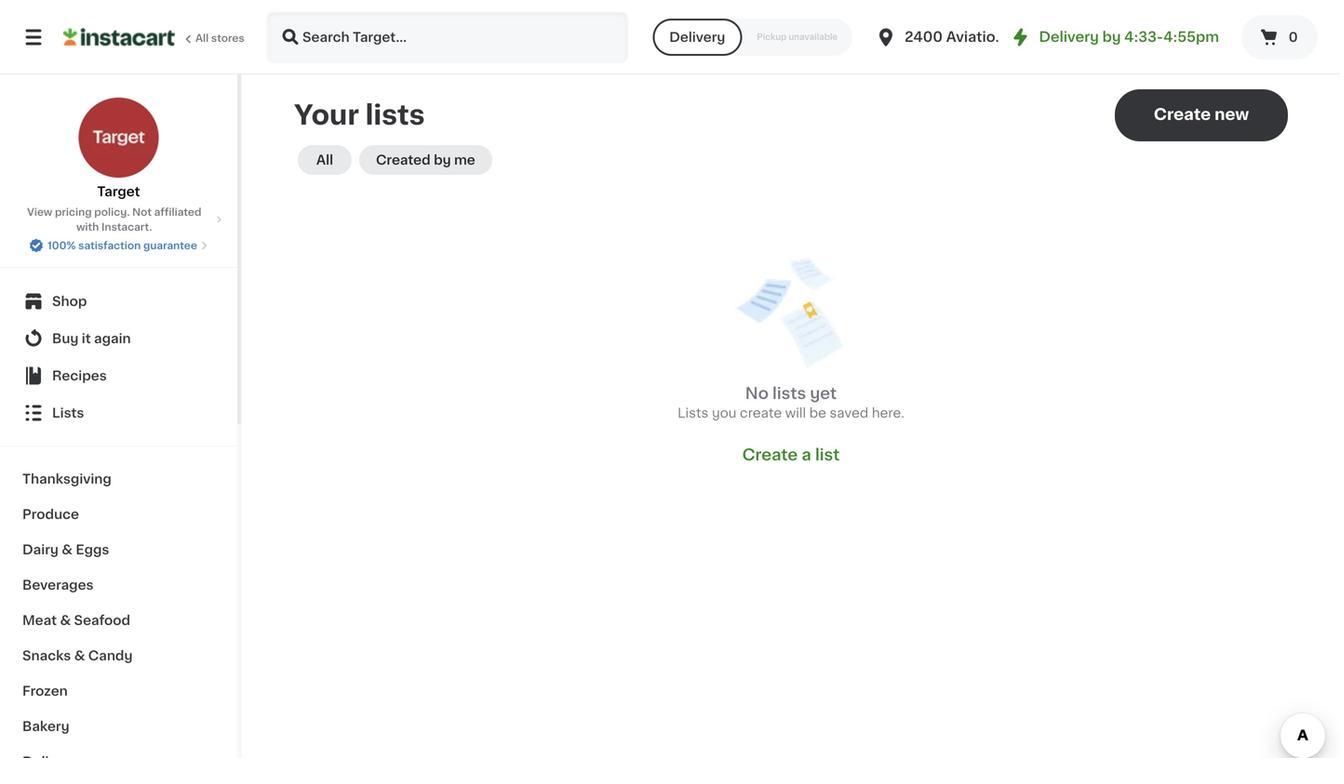 Task type: vqa. For each thing, say whether or not it's contained in the screenshot.
'Delivery' BUTTON
yes



Task type: describe. For each thing, give the bounding box(es) containing it.
view pricing policy. not affiliated with instacart. link
[[15, 205, 222, 235]]

all for all
[[316, 154, 333, 167]]

lists inside no lists yet lists you create will be saved here.
[[678, 407, 709, 420]]

me
[[454, 154, 475, 167]]

create for create a list
[[742, 447, 798, 463]]

delivery for delivery by 4:33-4:55pm
[[1039, 30, 1099, 44]]

dairy & eggs
[[22, 544, 109, 557]]

2400 aviation dr
[[905, 30, 1025, 44]]

frozen
[[22, 685, 68, 698]]

not
[[132, 207, 152, 217]]

target
[[97, 185, 140, 198]]

again
[[94, 332, 131, 345]]

produce
[[22, 508, 79, 521]]

1 lists from the left
[[52, 407, 84, 420]]

a
[[802, 447, 811, 463]]

buy it again link
[[11, 320, 226, 357]]

create a list
[[742, 447, 840, 463]]

candy
[[88, 650, 133, 663]]

& for meat
[[60, 614, 71, 627]]

instacart logo image
[[63, 26, 175, 48]]

no
[[745, 386, 769, 402]]

saved
[[830, 407, 869, 420]]

0
[[1289, 31, 1298, 44]]

frozen link
[[11, 674, 226, 709]]

your
[[294, 102, 359, 128]]

seafood
[[74, 614, 130, 627]]

bakery link
[[11, 709, 226, 745]]

view pricing policy. not affiliated with instacart.
[[27, 207, 201, 232]]

affiliated
[[154, 207, 201, 217]]

& for snacks
[[74, 650, 85, 663]]

snacks & candy
[[22, 650, 133, 663]]

shop link
[[11, 283, 226, 320]]

thanksgiving
[[22, 473, 111, 486]]

recipes
[[52, 369, 107, 383]]

instacart.
[[101, 222, 152, 232]]

snacks
[[22, 650, 71, 663]]

delivery by 4:33-4:55pm link
[[1009, 26, 1219, 48]]

lists link
[[11, 395, 226, 432]]

100%
[[48, 241, 76, 251]]

shop
[[52, 295, 87, 308]]

create for create new
[[1154, 107, 1211, 122]]

thanksgiving link
[[11, 462, 226, 497]]

lists for your
[[365, 102, 425, 128]]

dairy
[[22, 544, 59, 557]]

all button
[[298, 145, 352, 175]]

policy.
[[94, 207, 130, 217]]

yet
[[810, 386, 837, 402]]

meat
[[22, 614, 57, 627]]

delivery for delivery
[[669, 31, 725, 44]]

create
[[740, 407, 782, 420]]

create new button
[[1115, 89, 1288, 141]]



Task type: locate. For each thing, give the bounding box(es) containing it.
create new
[[1154, 107, 1249, 122]]

all down "your"
[[316, 154, 333, 167]]

it
[[82, 332, 91, 345]]

lists up created
[[365, 102, 425, 128]]

4:33-
[[1124, 30, 1163, 44]]

buy
[[52, 332, 79, 345]]

1 horizontal spatial by
[[1102, 30, 1121, 44]]

lists down recipes
[[52, 407, 84, 420]]

& left the eggs
[[62, 544, 73, 557]]

new
[[1215, 107, 1249, 122]]

snacks & candy link
[[11, 638, 226, 674]]

& right meat
[[60, 614, 71, 627]]

with
[[76, 222, 99, 232]]

& left candy
[[74, 650, 85, 663]]

0 vertical spatial create
[[1154, 107, 1211, 122]]

all stores
[[195, 33, 244, 43]]

all for all stores
[[195, 33, 209, 43]]

view
[[27, 207, 52, 217]]

service type group
[[653, 19, 853, 56]]

None search field
[[266, 11, 628, 63]]

1 horizontal spatial create
[[1154, 107, 1211, 122]]

Search field
[[268, 13, 627, 61]]

created by me button
[[359, 145, 492, 175]]

be
[[809, 407, 826, 420]]

satisfaction
[[78, 241, 141, 251]]

list
[[815, 447, 840, 463]]

0 vertical spatial lists
[[365, 102, 425, 128]]

produce link
[[11, 497, 226, 532]]

here.
[[872, 407, 905, 420]]

lists inside no lists yet lists you create will be saved here.
[[773, 386, 806, 402]]

lists left you
[[678, 407, 709, 420]]

100% satisfaction guarantee button
[[29, 235, 208, 253]]

1 vertical spatial create
[[742, 447, 798, 463]]

created by me
[[376, 154, 475, 167]]

lists for no
[[773, 386, 806, 402]]

will
[[785, 407, 806, 420]]

all
[[195, 33, 209, 43], [316, 154, 333, 167]]

0 vertical spatial by
[[1102, 30, 1121, 44]]

1 vertical spatial lists
[[773, 386, 806, 402]]

create
[[1154, 107, 1211, 122], [742, 447, 798, 463]]

all stores link
[[63, 11, 246, 63]]

beverages link
[[11, 568, 226, 603]]

1 horizontal spatial delivery
[[1039, 30, 1099, 44]]

2 vertical spatial &
[[74, 650, 85, 663]]

delivery
[[1039, 30, 1099, 44], [669, 31, 725, 44]]

guarantee
[[143, 241, 197, 251]]

bakery
[[22, 720, 69, 733]]

lists
[[365, 102, 425, 128], [773, 386, 806, 402]]

by left 4:33-
[[1102, 30, 1121, 44]]

create left the new at right top
[[1154, 107, 1211, 122]]

beverages
[[22, 579, 94, 592]]

all inside "button"
[[316, 154, 333, 167]]

&
[[62, 544, 73, 557], [60, 614, 71, 627], [74, 650, 85, 663]]

you
[[712, 407, 737, 420]]

1 vertical spatial by
[[434, 154, 451, 167]]

0 vertical spatial all
[[195, 33, 209, 43]]

dr
[[1008, 30, 1025, 44]]

0 horizontal spatial create
[[742, 447, 798, 463]]

0 horizontal spatial delivery
[[669, 31, 725, 44]]

dairy & eggs link
[[11, 532, 226, 568]]

by for created
[[434, 154, 451, 167]]

lists up will
[[773, 386, 806, 402]]

no lists yet lists you create will be saved here.
[[678, 386, 905, 420]]

4:55pm
[[1163, 30, 1219, 44]]

aviation
[[946, 30, 1005, 44]]

delivery button
[[653, 19, 742, 56]]

1 horizontal spatial lists
[[773, 386, 806, 402]]

& for dairy
[[62, 544, 73, 557]]

delivery inside button
[[669, 31, 725, 44]]

target logo image
[[78, 97, 160, 179]]

create a list link
[[742, 445, 840, 465]]

target link
[[78, 97, 160, 201]]

create inside button
[[1154, 107, 1211, 122]]

pricing
[[55, 207, 92, 217]]

1 horizontal spatial lists
[[678, 407, 709, 420]]

0 horizontal spatial lists
[[365, 102, 425, 128]]

delivery by 4:33-4:55pm
[[1039, 30, 1219, 44]]

by left me on the left top of the page
[[434, 154, 451, 167]]

all left stores
[[195, 33, 209, 43]]

2400 aviation dr button
[[875, 11, 1025, 63]]

by for delivery
[[1102, 30, 1121, 44]]

created
[[376, 154, 431, 167]]

your lists
[[294, 102, 425, 128]]

buy it again
[[52, 332, 131, 345]]

0 button
[[1242, 15, 1318, 60]]

1 vertical spatial &
[[60, 614, 71, 627]]

lists
[[52, 407, 84, 420], [678, 407, 709, 420]]

1 vertical spatial all
[[316, 154, 333, 167]]

1 horizontal spatial all
[[316, 154, 333, 167]]

meat & seafood
[[22, 614, 130, 627]]

stores
[[211, 33, 244, 43]]

100% satisfaction guarantee
[[48, 241, 197, 251]]

by inside button
[[434, 154, 451, 167]]

0 vertical spatial &
[[62, 544, 73, 557]]

meat & seafood link
[[11, 603, 226, 638]]

0 horizontal spatial lists
[[52, 407, 84, 420]]

2 lists from the left
[[678, 407, 709, 420]]

0 horizontal spatial all
[[195, 33, 209, 43]]

eggs
[[76, 544, 109, 557]]

by
[[1102, 30, 1121, 44], [434, 154, 451, 167]]

0 horizontal spatial by
[[434, 154, 451, 167]]

create left a
[[742, 447, 798, 463]]

recipes link
[[11, 357, 226, 395]]

2400
[[905, 30, 943, 44]]



